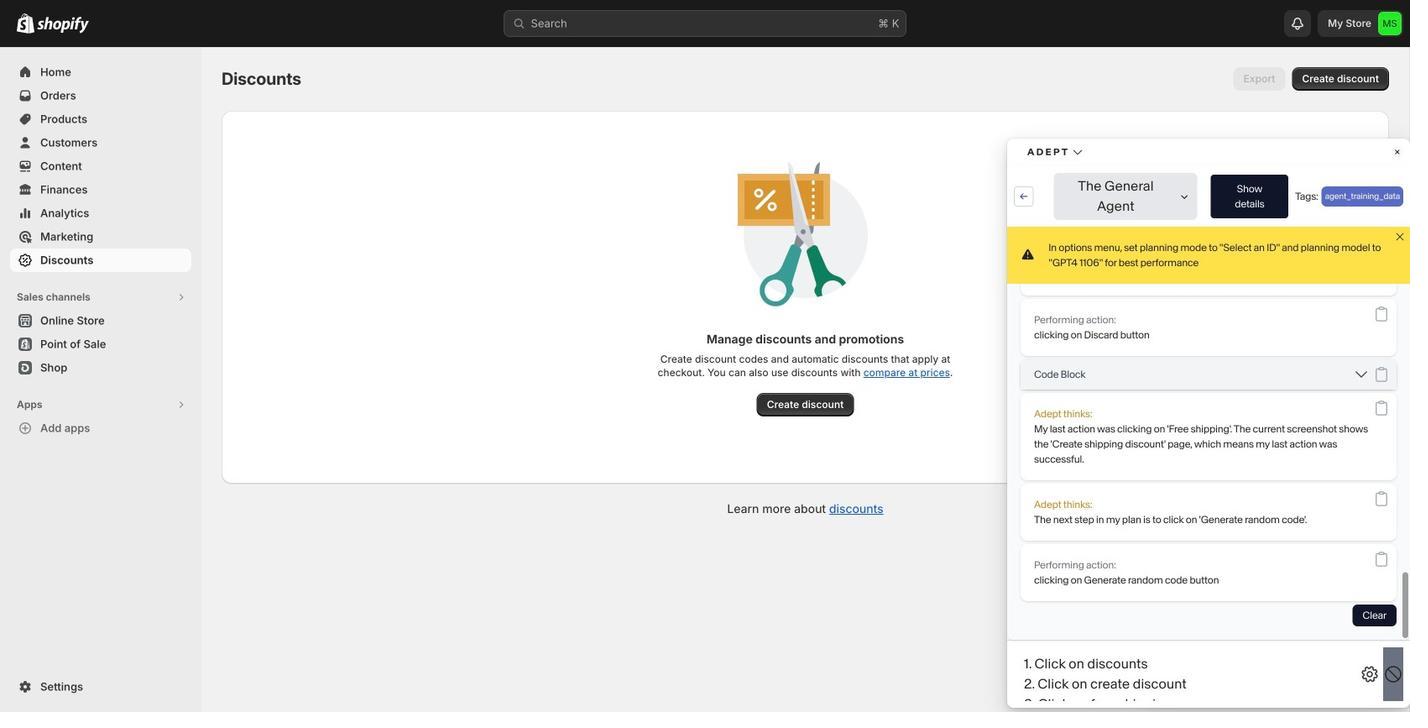 Task type: locate. For each thing, give the bounding box(es) containing it.
shopify image
[[37, 17, 89, 33]]

my store image
[[1379, 12, 1402, 35]]



Task type: describe. For each thing, give the bounding box(es) containing it.
shopify image
[[17, 13, 34, 33]]



Task type: vqa. For each thing, say whether or not it's contained in the screenshot.
bottommost Store
no



